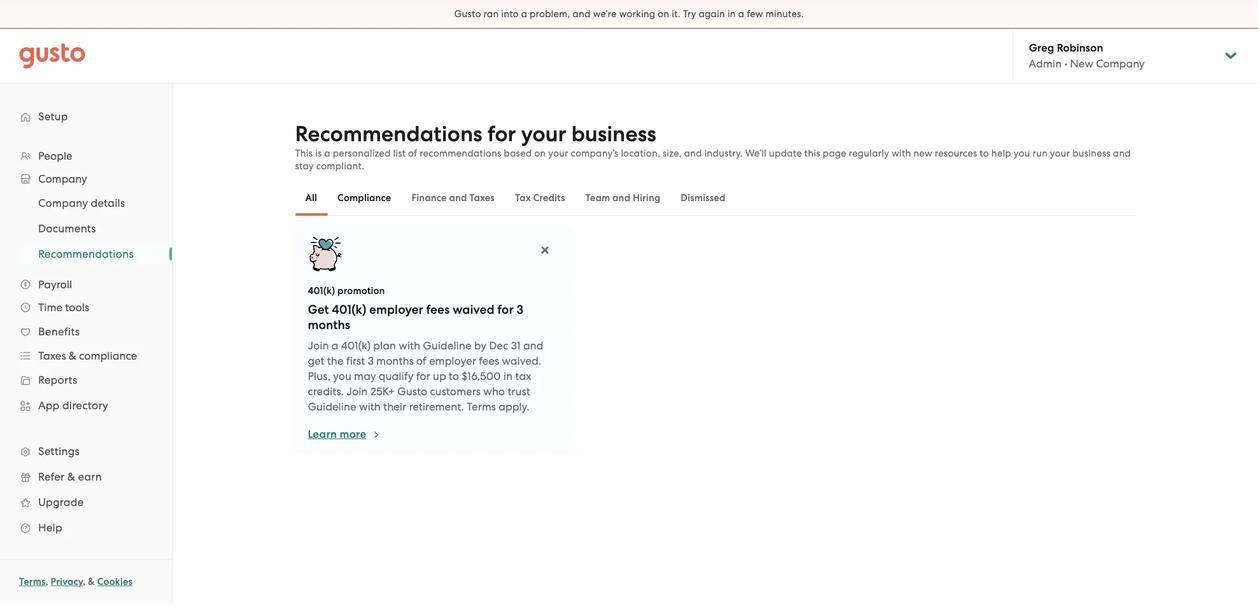 Task type: vqa. For each thing, say whether or not it's contained in the screenshot.
and
yes



Task type: locate. For each thing, give the bounding box(es) containing it.
who
[[484, 385, 505, 398]]

details
[[91, 197, 125, 210]]

401(k) down promotion
[[332, 303, 367, 317]]

you left run
[[1014, 148, 1031, 159]]

app directory link
[[13, 394, 159, 417]]

0 vertical spatial to
[[980, 148, 990, 159]]

company up documents
[[38, 197, 88, 210]]

gusto navigation element
[[0, 83, 172, 561]]

1 horizontal spatial business
[[1073, 148, 1111, 159]]

1 vertical spatial months
[[377, 355, 414, 368]]

2 vertical spatial 401(k)
[[341, 340, 371, 352]]

employer up up
[[429, 355, 476, 368]]

to inside join a 401(k) plan with guideline by dec 31 and get the first 3 months of employer fees waived. plus, you may qualify for up to $16,500 in tax credits. join 25k+ gusto customers who trust guideline with their retirement. terms apply.
[[449, 370, 459, 383]]

compliance
[[338, 192, 391, 204]]

recommendations inside the recommendations for your business this is a personalized list of recommendations based on your company's location, size, and industry. we'll update this page regularly with new resources to help you run your business and stay compliant.
[[295, 121, 483, 147]]

your up based
[[521, 121, 567, 147]]

compliance button
[[328, 183, 402, 213]]

fees inside join a 401(k) plan with guideline by dec 31 and get the first 3 months of employer fees waived. plus, you may qualify for up to $16,500 in tax credits. join 25k+ gusto customers who trust guideline with their retirement. terms apply.
[[479, 355, 500, 368]]

months inside 401(k) promotion get 401(k) employer fees waived for 3 months
[[308, 318, 350, 333]]

1 vertical spatial in
[[504, 370, 513, 383]]

with inside the recommendations for your business this is a personalized list of recommendations based on your company's location, size, and industry. we'll update this page regularly with new resources to help you run your business and stay compliant.
[[892, 148, 912, 159]]

3 right first
[[368, 355, 374, 368]]

0 vertical spatial gusto
[[455, 8, 481, 20]]

upgrade link
[[13, 491, 159, 514]]

team and hiring
[[586, 192, 661, 204]]

you
[[1014, 148, 1031, 159], [333, 370, 352, 383]]

0 horizontal spatial taxes
[[38, 350, 66, 362]]

gusto left ran
[[455, 8, 481, 20]]

taxes up the reports
[[38, 350, 66, 362]]

size,
[[663, 148, 682, 159]]

0 vertical spatial for
[[488, 121, 516, 147]]

for up based
[[488, 121, 516, 147]]

your right run
[[1051, 148, 1071, 159]]

for right waived
[[498, 303, 514, 317]]

directory
[[62, 399, 108, 412]]

company for company
[[38, 173, 87, 185]]

into
[[502, 8, 519, 20]]

company down people
[[38, 173, 87, 185]]

home image
[[19, 43, 85, 68]]

0 horizontal spatial you
[[333, 370, 352, 383]]

0 vertical spatial recommendations
[[295, 121, 483, 147]]

0 horizontal spatial months
[[308, 318, 350, 333]]

terms left privacy link
[[19, 577, 46, 588]]

1 vertical spatial recommendations
[[38, 248, 134, 261]]

industry.
[[705, 148, 743, 159]]

with
[[892, 148, 912, 159], [399, 340, 421, 352], [359, 401, 381, 413]]

company inside dropdown button
[[38, 173, 87, 185]]

3
[[517, 303, 524, 317], [368, 355, 374, 368]]

1 horizontal spatial ,
[[83, 577, 86, 588]]

1 horizontal spatial to
[[980, 148, 990, 159]]

recommendation categories for your business tab list
[[295, 180, 1136, 216]]

3 inside join a 401(k) plan with guideline by dec 31 and get the first 3 months of employer fees waived. plus, you may qualify for up to $16,500 in tax credits. join 25k+ gusto customers who trust guideline with their retirement. terms apply.
[[368, 355, 374, 368]]

resources
[[935, 148, 978, 159]]

1 vertical spatial gusto
[[398, 385, 428, 398]]

1 vertical spatial join
[[347, 385, 368, 398]]

dec
[[489, 340, 509, 352]]

documents
[[38, 222, 96, 235]]

with down 25k+
[[359, 401, 381, 413]]

1 vertical spatial &
[[67, 471, 75, 484]]

& left cookies button
[[88, 577, 95, 588]]

refer & earn link
[[13, 466, 159, 489]]

1 horizontal spatial recommendations
[[295, 121, 483, 147]]

and
[[573, 8, 591, 20], [684, 148, 702, 159], [1114, 148, 1132, 159], [449, 192, 467, 204], [613, 192, 631, 204], [524, 340, 544, 352]]

recommendations
[[420, 148, 502, 159]]

0 horizontal spatial guideline
[[308, 401, 357, 413]]

taxes left "tax"
[[470, 192, 495, 204]]

401(k) up get
[[308, 285, 335, 297]]

list containing company details
[[0, 190, 172, 267]]

1 , from the left
[[46, 577, 48, 588]]

for left up
[[416, 370, 430, 383]]

1 vertical spatial you
[[333, 370, 352, 383]]

0 horizontal spatial ,
[[46, 577, 48, 588]]

2 vertical spatial company
[[38, 197, 88, 210]]

a
[[522, 8, 528, 20], [739, 8, 745, 20], [324, 148, 331, 159], [332, 340, 339, 352]]

2 horizontal spatial with
[[892, 148, 912, 159]]

get
[[308, 355, 325, 368]]

0 horizontal spatial gusto
[[398, 385, 428, 398]]

1 vertical spatial to
[[449, 370, 459, 383]]

0 vertical spatial guideline
[[423, 340, 472, 352]]

1 horizontal spatial 3
[[517, 303, 524, 317]]

1 horizontal spatial fees
[[479, 355, 500, 368]]

employer inside 401(k) promotion get 401(k) employer fees waived for 3 months
[[370, 303, 424, 317]]

& left earn
[[67, 471, 75, 484]]

based
[[504, 148, 532, 159]]

all
[[305, 192, 317, 204]]

0 vertical spatial with
[[892, 148, 912, 159]]

1 vertical spatial with
[[399, 340, 421, 352]]

a inside the recommendations for your business this is a personalized list of recommendations based on your company's location, size, and industry. we'll update this page regularly with new resources to help you run your business and stay compliant.
[[324, 148, 331, 159]]

business right run
[[1073, 148, 1111, 159]]

for inside join a 401(k) plan with guideline by dec 31 and get the first 3 months of employer fees waived. plus, you may qualify for up to $16,500 in tax credits. join 25k+ gusto customers who trust guideline with their retirement. terms apply.
[[416, 370, 430, 383]]

1 horizontal spatial join
[[347, 385, 368, 398]]

gusto
[[455, 8, 481, 20], [398, 385, 428, 398]]

1 vertical spatial of
[[417, 355, 427, 368]]

1 horizontal spatial months
[[377, 355, 414, 368]]

to inside the recommendations for your business this is a personalized list of recommendations based on your company's location, size, and industry. we'll update this page regularly with new resources to help you run your business and stay compliant.
[[980, 148, 990, 159]]

all button
[[295, 183, 328, 213]]

waived
[[453, 303, 495, 317]]

1 vertical spatial 3
[[368, 355, 374, 368]]

0 horizontal spatial fees
[[426, 303, 450, 317]]

1 horizontal spatial terms
[[467, 401, 496, 413]]

for
[[488, 121, 516, 147], [498, 303, 514, 317], [416, 370, 430, 383]]

on
[[658, 8, 670, 20], [535, 148, 546, 159]]

0 vertical spatial employer
[[370, 303, 424, 317]]

promotion
[[338, 285, 385, 297]]

0 vertical spatial fees
[[426, 303, 450, 317]]

401(k) up first
[[341, 340, 371, 352]]

fees up $16,500
[[479, 355, 500, 368]]

on left it.
[[658, 8, 670, 20]]

you down the
[[333, 370, 352, 383]]

& inside dropdown button
[[69, 350, 76, 362]]

recommendations link
[[23, 243, 159, 266]]

1 vertical spatial taxes
[[38, 350, 66, 362]]

recommendations inside recommendations link
[[38, 248, 134, 261]]

gusto down qualify
[[398, 385, 428, 398]]

3 up 31
[[517, 303, 524, 317]]

greg
[[1030, 41, 1055, 55]]

0 vertical spatial business
[[572, 121, 657, 147]]

1 vertical spatial fees
[[479, 355, 500, 368]]

2 vertical spatial for
[[416, 370, 430, 383]]

in right again
[[728, 8, 736, 20]]

1 vertical spatial for
[[498, 303, 514, 317]]

update
[[769, 148, 802, 159]]

compliant.
[[316, 161, 365, 172]]

0 horizontal spatial employer
[[370, 303, 424, 317]]

company right the new
[[1097, 57, 1146, 70]]

, left privacy link
[[46, 577, 48, 588]]

0 vertical spatial months
[[308, 318, 350, 333]]

employer inside join a 401(k) plan with guideline by dec 31 and get the first 3 months of employer fees waived. plus, you may qualify for up to $16,500 in tax credits. join 25k+ gusto customers who trust guideline with their retirement. terms apply.
[[429, 355, 476, 368]]

finance and taxes
[[412, 192, 495, 204]]

greg robinson admin • new company
[[1030, 41, 1146, 70]]

on right based
[[535, 148, 546, 159]]

months down get
[[308, 318, 350, 333]]

terms down who
[[467, 401, 496, 413]]

0 horizontal spatial 3
[[368, 355, 374, 368]]

$16,500
[[462, 370, 501, 383]]

0 vertical spatial taxes
[[470, 192, 495, 204]]

the
[[327, 355, 344, 368]]

months
[[308, 318, 350, 333], [377, 355, 414, 368]]

1 horizontal spatial gusto
[[455, 8, 481, 20]]

0 horizontal spatial to
[[449, 370, 459, 383]]

1 horizontal spatial employer
[[429, 355, 476, 368]]

personalized
[[333, 148, 391, 159]]

1 vertical spatial employer
[[429, 355, 476, 368]]

0 horizontal spatial terms
[[19, 577, 46, 588]]

plan
[[373, 340, 396, 352]]

with left 'new' at the top right of the page
[[892, 148, 912, 159]]

401(k) promotion get 401(k) employer fees waived for 3 months
[[308, 285, 524, 333]]

2 list from the top
[[0, 190, 172, 267]]

0 horizontal spatial in
[[504, 370, 513, 383]]

a left few
[[739, 8, 745, 20]]

0 vertical spatial of
[[408, 148, 418, 159]]

a right into
[[522, 8, 528, 20]]

retirement.
[[409, 401, 464, 413]]

&
[[69, 350, 76, 362], [67, 471, 75, 484], [88, 577, 95, 588]]

to left help
[[980, 148, 990, 159]]

recommendations up list
[[295, 121, 483, 147]]

we're
[[593, 8, 617, 20]]

taxes & compliance button
[[13, 345, 159, 368]]

a right is
[[324, 148, 331, 159]]

employer up plan on the bottom left of the page
[[370, 303, 424, 317]]

by
[[474, 340, 487, 352]]

to right up
[[449, 370, 459, 383]]

to
[[980, 148, 990, 159], [449, 370, 459, 383]]

1 horizontal spatial you
[[1014, 148, 1031, 159]]

learn more link
[[308, 427, 382, 443]]

0 vertical spatial 3
[[517, 303, 524, 317]]

, left cookies button
[[83, 577, 86, 588]]

1 horizontal spatial with
[[399, 340, 421, 352]]

documents link
[[23, 217, 159, 240]]

1 vertical spatial company
[[38, 173, 87, 185]]

on inside the recommendations for your business this is a personalized list of recommendations based on your company's location, size, and industry. we'll update this page regularly with new resources to help you run your business and stay compliant.
[[535, 148, 546, 159]]

0 vertical spatial 401(k)
[[308, 285, 335, 297]]

& down benefits link
[[69, 350, 76, 362]]

reports link
[[13, 369, 159, 392]]

0 vertical spatial on
[[658, 8, 670, 20]]

and inside team and hiring button
[[613, 192, 631, 204]]

1 vertical spatial terms
[[19, 577, 46, 588]]

31
[[511, 340, 521, 352]]

1 vertical spatial business
[[1073, 148, 1111, 159]]

guideline down credits.
[[308, 401, 357, 413]]

company
[[1097, 57, 1146, 70], [38, 173, 87, 185], [38, 197, 88, 210]]

tax
[[516, 370, 532, 383]]

months up qualify
[[377, 355, 414, 368]]

1 horizontal spatial taxes
[[470, 192, 495, 204]]

& for earn
[[67, 471, 75, 484]]

business up company's
[[572, 121, 657, 147]]

0 horizontal spatial on
[[535, 148, 546, 159]]

is
[[315, 148, 322, 159]]

earn
[[78, 471, 102, 484]]

payroll
[[38, 278, 72, 291]]

1 vertical spatial on
[[535, 148, 546, 159]]

0 vertical spatial company
[[1097, 57, 1146, 70]]

0 vertical spatial join
[[308, 340, 329, 352]]

recommendations down "documents" link
[[38, 248, 134, 261]]

0 horizontal spatial with
[[359, 401, 381, 413]]

join down may
[[347, 385, 368, 398]]

you inside the recommendations for your business this is a personalized list of recommendations based on your company's location, size, and industry. we'll update this page regularly with new resources to help you run your business and stay compliant.
[[1014, 148, 1031, 159]]

1 horizontal spatial in
[[728, 8, 736, 20]]

1 list from the top
[[0, 145, 172, 541]]

0 horizontal spatial recommendations
[[38, 248, 134, 261]]

new
[[914, 148, 933, 159]]

0 vertical spatial &
[[69, 350, 76, 362]]

25k+
[[371, 385, 395, 398]]

0 vertical spatial terms
[[467, 401, 496, 413]]

in
[[728, 8, 736, 20], [504, 370, 513, 383]]

company details link
[[23, 192, 159, 215]]

in left tax
[[504, 370, 513, 383]]

guideline up up
[[423, 340, 472, 352]]

employer
[[370, 303, 424, 317], [429, 355, 476, 368]]

people button
[[13, 145, 159, 168]]

taxes
[[470, 192, 495, 204], [38, 350, 66, 362]]

0 vertical spatial you
[[1014, 148, 1031, 159]]

1 vertical spatial guideline
[[308, 401, 357, 413]]

with right plan on the bottom left of the page
[[399, 340, 421, 352]]

robinson
[[1058, 41, 1104, 55]]

list
[[0, 145, 172, 541], [0, 190, 172, 267]]

join up 'get'
[[308, 340, 329, 352]]

fees left waived
[[426, 303, 450, 317]]

minutes.
[[766, 8, 804, 20]]

a up the
[[332, 340, 339, 352]]



Task type: describe. For each thing, give the bounding box(es) containing it.
company inside greg robinson admin • new company
[[1097, 57, 1146, 70]]

of inside the recommendations for your business this is a personalized list of recommendations based on your company's location, size, and industry. we'll update this page regularly with new resources to help you run your business and stay compliant.
[[408, 148, 418, 159]]

•
[[1065, 57, 1068, 70]]

company's
[[571, 148, 619, 159]]

try
[[683, 8, 697, 20]]

2 vertical spatial &
[[88, 577, 95, 588]]

terms link
[[19, 577, 46, 588]]

list
[[393, 148, 406, 159]]

recommendations for recommendations for your business this is a personalized list of recommendations based on your company's location, size, and industry. we'll update this page regularly with new resources to help you run your business and stay compliant.
[[295, 121, 483, 147]]

cookies
[[97, 577, 133, 588]]

credits
[[534, 192, 565, 204]]

more
[[340, 428, 366, 441]]

dismissed button
[[671, 183, 736, 213]]

time
[[38, 301, 62, 314]]

stay
[[295, 161, 314, 172]]

finance and taxes button
[[402, 183, 505, 213]]

help
[[992, 148, 1012, 159]]

& for compliance
[[69, 350, 76, 362]]

recommendations for recommendations
[[38, 248, 134, 261]]

for inside the recommendations for your business this is a personalized list of recommendations based on your company's location, size, and industry. we'll update this page regularly with new resources to help you run your business and stay compliant.
[[488, 121, 516, 147]]

1 vertical spatial 401(k)
[[332, 303, 367, 317]]

time tools button
[[13, 296, 159, 319]]

2 vertical spatial with
[[359, 401, 381, 413]]

your left company's
[[549, 148, 569, 159]]

help
[[38, 522, 62, 535]]

in inside join a 401(k) plan with guideline by dec 31 and get the first 3 months of employer fees waived. plus, you may qualify for up to $16,500 in tax credits. join 25k+ gusto customers who trust guideline with their retirement. terms apply.
[[504, 370, 513, 383]]

learn more
[[308, 428, 366, 441]]

gusto inside join a 401(k) plan with guideline by dec 31 and get the first 3 months of employer fees waived. plus, you may qualify for up to $16,500 in tax credits. join 25k+ gusto customers who trust guideline with their retirement. terms apply.
[[398, 385, 428, 398]]

first
[[346, 355, 365, 368]]

refer
[[38, 471, 65, 484]]

taxes inside button
[[470, 192, 495, 204]]

new
[[1071, 57, 1094, 70]]

a inside join a 401(k) plan with guideline by dec 31 and get the first 3 months of employer fees waived. plus, you may qualify for up to $16,500 in tax credits. join 25k+ gusto customers who trust guideline with their retirement. terms apply.
[[332, 340, 339, 352]]

qualify
[[379, 370, 414, 383]]

tools
[[65, 301, 89, 314]]

0 horizontal spatial join
[[308, 340, 329, 352]]

location,
[[621, 148, 661, 159]]

settings link
[[13, 440, 159, 463]]

1 horizontal spatial guideline
[[423, 340, 472, 352]]

team
[[586, 192, 611, 204]]

tax credits button
[[505, 183, 576, 213]]

gusto ran into a problem, and we're working on it. try again in a few minutes.
[[455, 8, 804, 20]]

working
[[620, 8, 656, 20]]

company details
[[38, 197, 125, 210]]

help link
[[13, 517, 159, 540]]

1 horizontal spatial on
[[658, 8, 670, 20]]

this
[[295, 148, 313, 159]]

page
[[823, 148, 847, 159]]

tax credits
[[515, 192, 565, 204]]

join a 401(k) plan with guideline by dec 31 and get the first 3 months of employer fees waived. plus, you may qualify for up to $16,500 in tax credits. join 25k+ gusto customers who trust guideline with their retirement. terms apply.
[[308, 340, 544, 413]]

3 inside 401(k) promotion get 401(k) employer fees waived for 3 months
[[517, 303, 524, 317]]

this
[[805, 148, 821, 159]]

fees inside 401(k) promotion get 401(k) employer fees waived for 3 months
[[426, 303, 450, 317]]

waived.
[[502, 355, 541, 368]]

again
[[699, 8, 726, 20]]

learn
[[308, 428, 337, 441]]

you inside join a 401(k) plan with guideline by dec 31 and get the first 3 months of employer fees waived. plus, you may qualify for up to $16,500 in tax credits. join 25k+ gusto customers who trust guideline with their retirement. terms apply.
[[333, 370, 352, 383]]

trust
[[508, 385, 531, 398]]

and inside finance and taxes button
[[449, 192, 467, 204]]

payroll button
[[13, 273, 159, 296]]

finance
[[412, 192, 447, 204]]

of inside join a 401(k) plan with guideline by dec 31 and get the first 3 months of employer fees waived. plus, you may qualify for up to $16,500 in tax credits. join 25k+ gusto customers who trust guideline with their retirement. terms apply.
[[417, 355, 427, 368]]

and inside join a 401(k) plan with guideline by dec 31 and get the first 3 months of employer fees waived. plus, you may qualify for up to $16,500 in tax credits. join 25k+ gusto customers who trust guideline with their retirement. terms apply.
[[524, 340, 544, 352]]

dismissed
[[681, 192, 726, 204]]

apply.
[[499, 401, 530, 413]]

setup
[[38, 110, 68, 123]]

regularly
[[849, 148, 890, 159]]

time tools
[[38, 301, 89, 314]]

ran
[[484, 8, 499, 20]]

reports
[[38, 374, 77, 387]]

compliance
[[79, 350, 137, 362]]

company for company details
[[38, 197, 88, 210]]

customers
[[430, 385, 481, 398]]

admin
[[1030, 57, 1062, 70]]

months inside join a 401(k) plan with guideline by dec 31 and get the first 3 months of employer fees waived. plus, you may qualify for up to $16,500 in tax credits. join 25k+ gusto customers who trust guideline with their retirement. terms apply.
[[377, 355, 414, 368]]

terms , privacy , & cookies
[[19, 577, 133, 588]]

0 vertical spatial in
[[728, 8, 736, 20]]

their
[[384, 401, 407, 413]]

recommendations for your business this is a personalized list of recommendations based on your company's location, size, and industry. we'll update this page regularly with new resources to help you run your business and stay compliant.
[[295, 121, 1132, 172]]

benefits link
[[13, 320, 159, 343]]

list containing people
[[0, 145, 172, 541]]

refer & earn
[[38, 471, 102, 484]]

up
[[433, 370, 446, 383]]

team and hiring button
[[576, 183, 671, 213]]

few
[[747, 8, 764, 20]]

company button
[[13, 168, 159, 190]]

for inside 401(k) promotion get 401(k) employer fees waived for 3 months
[[498, 303, 514, 317]]

get
[[308, 303, 329, 317]]

taxes inside dropdown button
[[38, 350, 66, 362]]

401(k) inside join a 401(k) plan with guideline by dec 31 and get the first 3 months of employer fees waived. plus, you may qualify for up to $16,500 in tax credits. join 25k+ gusto customers who trust guideline with their retirement. terms apply.
[[341, 340, 371, 352]]

may
[[354, 370, 376, 383]]

privacy link
[[51, 577, 83, 588]]

run
[[1033, 148, 1048, 159]]

taxes & compliance
[[38, 350, 137, 362]]

cookies button
[[97, 575, 133, 590]]

0 horizontal spatial business
[[572, 121, 657, 147]]

credits.
[[308, 385, 344, 398]]

upgrade
[[38, 496, 84, 509]]

plus,
[[308, 370, 331, 383]]

terms inside join a 401(k) plan with guideline by dec 31 and get the first 3 months of employer fees waived. plus, you may qualify for up to $16,500 in tax credits. join 25k+ gusto customers who trust guideline with their retirement. terms apply.
[[467, 401, 496, 413]]

2 , from the left
[[83, 577, 86, 588]]

settings
[[38, 445, 80, 458]]

it.
[[672, 8, 681, 20]]



